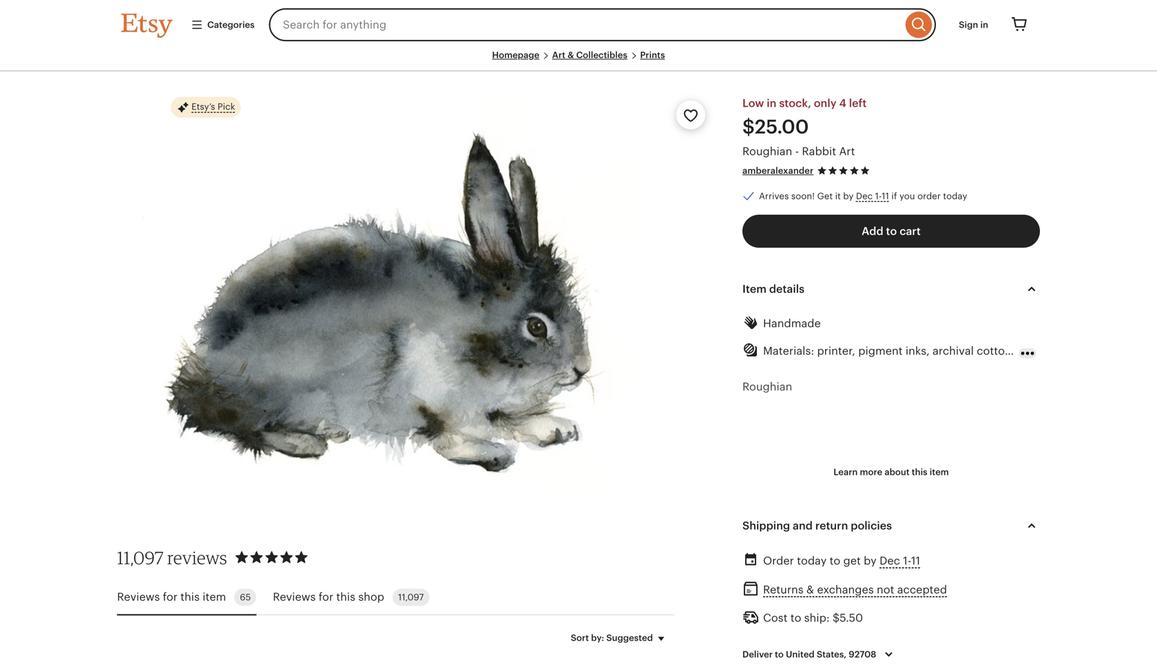 Task type: vqa. For each thing, say whether or not it's contained in the screenshot.
shop at the left bottom of page
yes



Task type: describe. For each thing, give the bounding box(es) containing it.
etsy's pick button
[[171, 96, 241, 119]]

10
[[805, 554, 817, 567]]

the
[[743, 651, 762, 663]]

dec 1-11 button
[[880, 551, 921, 572]]

exchanges
[[817, 584, 874, 597]]

in for low in stock, only 4 left $25.00
[[767, 97, 777, 110]]

11,097 reviews
[[117, 548, 227, 569]]

1 horizontal spatial today
[[943, 191, 968, 201]]

return
[[816, 520, 848, 533]]

paper
[[1035, 345, 1066, 357]]

you
[[900, 191, 915, 201]]

8"
[[829, 554, 840, 567]]

orientation)
[[904, 554, 965, 567]]

accepted
[[898, 584, 947, 597]]

returns
[[763, 584, 804, 597]]

to right x
[[830, 555, 841, 568]]

ship:
[[805, 613, 830, 625]]

11,097 for 11,097 reviews
[[117, 548, 164, 569]]

this for reviews for this shop
[[336, 592, 356, 604]]

deliver to united states, 92708
[[743, 650, 877, 660]]

sort
[[571, 634, 589, 644]]

art & collectibles
[[552, 50, 628, 60]]

order today to get by dec 1-11
[[763, 555, 921, 568]]

rabbit
[[802, 145, 836, 158]]

epson
[[884, 612, 917, 625]]

reproduction printed with epson ultra chrome pigment inks on hahnemuhle 100% cotton rag fine art paper. the print looks very much like an original watercolor.
[[743, 612, 1037, 663]]

x
[[820, 554, 826, 567]]

-
[[796, 145, 799, 158]]

0 vertical spatial dec
[[856, 191, 873, 201]]

Search for anything text field
[[269, 8, 903, 41]]

sign in button
[[949, 12, 999, 37]]

to for united
[[775, 650, 784, 660]]

much
[[849, 651, 879, 663]]

handmade
[[763, 317, 821, 330]]

learn more about this item button
[[823, 460, 960, 485]]

4
[[840, 97, 847, 110]]

cotton inside reproduction printed with epson ultra chrome pigment inks on hahnemuhle 100% cotton rag fine art paper. the print looks very much like an original watercolor.
[[884, 632, 919, 644]]

learn
[[834, 467, 858, 478]]

printer,
[[817, 345, 856, 357]]

shop
[[358, 592, 384, 604]]

soon! get
[[792, 191, 833, 201]]

prints link
[[640, 50, 665, 60]]

print of my original watercolor (the original has been sold)
[[743, 458, 1019, 490]]

0 horizontal spatial item
[[203, 592, 226, 604]]

art & collectibles link
[[552, 50, 628, 60]]

0 horizontal spatial today
[[797, 555, 827, 568]]

cost to ship: $ 5.50
[[763, 613, 863, 625]]

cost
[[763, 613, 788, 625]]

1 vertical spatial art
[[839, 145, 855, 158]]

0 horizontal spatial 11
[[882, 191, 889, 201]]

sign
[[959, 20, 979, 30]]

original left has
[[929, 458, 968, 470]]

add to cart button
[[743, 215, 1040, 248]]

reviews for this shop
[[273, 592, 384, 604]]

etsy's
[[192, 102, 215, 112]]

roughian rabbit art image 1 image
[[117, 92, 664, 515]]

reviews
[[167, 548, 227, 569]]

suggested
[[607, 634, 653, 644]]

original inside reproduction printed with epson ultra chrome pigment inks on hahnemuhle 100% cotton rag fine art paper. the print looks very much like an original watercolor.
[[919, 651, 958, 663]]

ultra
[[920, 612, 945, 625]]

united
[[786, 650, 815, 660]]

of
[[770, 458, 781, 470]]

chrome
[[948, 612, 990, 625]]

has
[[971, 458, 990, 470]]

0 horizontal spatial pigment
[[859, 345, 903, 357]]

0 vertical spatial rag
[[1015, 345, 1032, 357]]

0 vertical spatial cotton
[[977, 345, 1012, 357]]

returns & exchanges not accepted button
[[763, 580, 947, 601]]

this for reviews for this item
[[181, 592, 200, 604]]

about
[[885, 467, 910, 478]]

to for cart
[[886, 225, 897, 238]]

policies
[[851, 520, 892, 533]]

inks
[[743, 632, 764, 644]]

none search field inside banner
[[269, 8, 936, 41]]

categories
[[207, 20, 255, 30]]

item details button
[[730, 273, 1053, 306]]

paper.
[[986, 632, 1020, 644]]

roughian - rabbit art
[[743, 145, 855, 158]]

11,097 for 11,097
[[398, 593, 424, 603]]

$25.00
[[743, 116, 809, 138]]

image
[[743, 554, 776, 567]]

returns & exchanges not accepted
[[763, 584, 947, 597]]

92708
[[849, 650, 877, 660]]

very
[[824, 651, 846, 663]]

not
[[877, 584, 895, 597]]

like
[[882, 651, 900, 663]]

materials:
[[763, 345, 815, 357]]

banner containing categories
[[96, 0, 1061, 50]]

materials: printer, pigment inks, archival cotton rag paper
[[763, 345, 1066, 357]]



Task type: locate. For each thing, give the bounding box(es) containing it.
dec
[[856, 191, 873, 201], [880, 555, 901, 568]]

pick
[[218, 102, 235, 112]]

roughian down materials:
[[743, 381, 793, 393]]

0 horizontal spatial &
[[568, 50, 574, 60]]

my
[[784, 458, 800, 470]]

image size: 10 x 8" (landscape orientation)
[[743, 554, 965, 567]]

2 roughian from the top
[[743, 381, 793, 393]]

1 vertical spatial 1-
[[903, 555, 912, 568]]

1 vertical spatial today
[[797, 555, 827, 568]]

0 vertical spatial 11,097
[[117, 548, 164, 569]]

this down reviews
[[181, 592, 200, 604]]

by right get
[[864, 555, 877, 568]]

this right about
[[912, 467, 928, 478]]

1 horizontal spatial 11,097
[[398, 593, 424, 603]]

reviews right 65
[[273, 592, 316, 604]]

0 vertical spatial pigment
[[859, 345, 903, 357]]

low in stock, only 4 left $25.00
[[743, 97, 867, 138]]

add to cart
[[862, 225, 921, 238]]

been
[[993, 458, 1019, 470]]

learn more about this item
[[834, 467, 949, 478]]

and
[[793, 520, 813, 533]]

cotton right archival
[[977, 345, 1012, 357]]

item right (the
[[930, 467, 949, 478]]

& inside returns & exchanges not accepted 'button'
[[807, 584, 814, 597]]

in right low
[[767, 97, 777, 110]]

100%
[[853, 632, 881, 644]]

art down search for anything text field
[[552, 50, 566, 60]]

only
[[814, 97, 837, 110]]

(landscape
[[843, 554, 901, 567]]

rag down ultra at the bottom right of page
[[922, 632, 939, 644]]

pigment up paper.
[[993, 612, 1037, 625]]

for left shop
[[319, 592, 334, 604]]

menu bar
[[121, 50, 1036, 72]]

11 up accepted
[[912, 555, 921, 568]]

original
[[803, 458, 842, 470], [929, 458, 968, 470], [919, 651, 958, 663]]

1 vertical spatial dec
[[880, 555, 901, 568]]

art down chrome
[[967, 632, 983, 644]]

65
[[240, 593, 251, 603]]

dec up not
[[880, 555, 901, 568]]

deliver
[[743, 650, 773, 660]]

sign in
[[959, 20, 989, 30]]

1 vertical spatial in
[[767, 97, 777, 110]]

in inside low in stock, only 4 left $25.00
[[767, 97, 777, 110]]

cart
[[900, 225, 921, 238]]

1- up accepted
[[903, 555, 912, 568]]

rag left 'paper'
[[1015, 345, 1032, 357]]

0 horizontal spatial reviews
[[117, 592, 160, 604]]

today left '8"' on the right bottom
[[797, 555, 827, 568]]

item inside dropdown button
[[930, 467, 949, 478]]

shipping and return policies
[[743, 520, 892, 533]]

& for art
[[568, 50, 574, 60]]

11,097 up reviews for this item
[[117, 548, 164, 569]]

left
[[849, 97, 867, 110]]

categories button
[[181, 12, 265, 37]]

0 vertical spatial 11
[[882, 191, 889, 201]]

print
[[765, 651, 790, 663]]

sort by: suggested button
[[561, 624, 680, 653]]

this left shop
[[336, 592, 356, 604]]

in for sign in
[[981, 20, 989, 30]]

1 vertical spatial cotton
[[884, 632, 919, 644]]

None search field
[[269, 8, 936, 41]]

by:
[[591, 634, 604, 644]]

0 vertical spatial in
[[981, 20, 989, 30]]

in inside sign in button
[[981, 20, 989, 30]]

item left 65
[[203, 592, 226, 604]]

more
[[860, 467, 883, 478]]

11,097 right shop
[[398, 593, 424, 603]]

if
[[892, 191, 897, 201]]

1- left if
[[875, 191, 882, 201]]

1 vertical spatial rag
[[922, 632, 939, 644]]

this inside learn more about this item dropdown button
[[912, 467, 928, 478]]

low
[[743, 97, 764, 110]]

cotton
[[977, 345, 1012, 357], [884, 632, 919, 644]]

item
[[743, 283, 767, 295]]

1 horizontal spatial 11
[[912, 555, 921, 568]]

0 horizontal spatial in
[[767, 97, 777, 110]]

cotton down epson
[[884, 632, 919, 644]]

fine
[[942, 632, 964, 644]]

reproduction
[[743, 612, 815, 625]]

an
[[903, 651, 916, 663]]

0 horizontal spatial by
[[843, 191, 854, 201]]

2 vertical spatial art
[[967, 632, 983, 644]]

0 horizontal spatial art
[[552, 50, 566, 60]]

tab list containing reviews for this item
[[117, 581, 675, 616]]

1 vertical spatial 11,097
[[398, 593, 424, 603]]

shipping and return policies button
[[730, 510, 1053, 543]]

arrives
[[759, 191, 789, 201]]

dec right it
[[856, 191, 873, 201]]

1 vertical spatial &
[[807, 584, 814, 597]]

& for returns
[[807, 584, 814, 597]]

to inside add to cart "button"
[[886, 225, 897, 238]]

1 horizontal spatial for
[[319, 592, 334, 604]]

& right the returns
[[807, 584, 814, 597]]

etsy's pick
[[192, 102, 235, 112]]

0 vertical spatial art
[[552, 50, 566, 60]]

1 vertical spatial by
[[864, 555, 877, 568]]

2 for from the left
[[319, 592, 334, 604]]

reviews for reviews for this item
[[117, 592, 160, 604]]

amberalexander link
[[743, 166, 814, 176]]

0 vertical spatial &
[[568, 50, 574, 60]]

& inside menu bar
[[568, 50, 574, 60]]

1 vertical spatial pigment
[[993, 612, 1037, 625]]

11 left if
[[882, 191, 889, 201]]

looks
[[793, 651, 821, 663]]

watercolor.
[[961, 651, 1020, 663]]

1 horizontal spatial this
[[336, 592, 356, 604]]

item
[[930, 467, 949, 478], [203, 592, 226, 604]]

to inside deliver to united states, 92708 dropdown button
[[775, 650, 784, 660]]

rag inside reproduction printed with epson ultra chrome pigment inks on hahnemuhle 100% cotton rag fine art paper. the print looks very much like an original watercolor.
[[922, 632, 939, 644]]

roughian for roughian - rabbit art
[[743, 145, 793, 158]]

1 horizontal spatial art
[[839, 145, 855, 158]]

2 horizontal spatial this
[[912, 467, 928, 478]]

1 horizontal spatial dec
[[880, 555, 901, 568]]

item details
[[743, 283, 805, 295]]

1 vertical spatial item
[[203, 592, 226, 604]]

1 reviews from the left
[[117, 592, 160, 604]]

1 horizontal spatial item
[[930, 467, 949, 478]]

printed
[[818, 612, 856, 625]]

0 horizontal spatial cotton
[[884, 632, 919, 644]]

order
[[763, 555, 794, 568]]

menu bar containing homepage
[[121, 50, 1036, 72]]

to left cart
[[886, 225, 897, 238]]

0 vertical spatial roughian
[[743, 145, 793, 158]]

size:
[[779, 554, 802, 567]]

for for item
[[163, 592, 178, 604]]

by
[[843, 191, 854, 201], [864, 555, 877, 568]]

prints
[[640, 50, 665, 60]]

0 vertical spatial today
[[943, 191, 968, 201]]

by right it
[[843, 191, 854, 201]]

to for ship:
[[791, 613, 802, 625]]

get
[[844, 555, 861, 568]]

art inside reproduction printed with epson ultra chrome pigment inks on hahnemuhle 100% cotton rag fine art paper. the print looks very much like an original watercolor.
[[967, 632, 983, 644]]

1 vertical spatial 11
[[912, 555, 921, 568]]

it
[[835, 191, 841, 201]]

watercolor
[[845, 458, 902, 470]]

0 horizontal spatial for
[[163, 592, 178, 604]]

for
[[163, 592, 178, 604], [319, 592, 334, 604]]

to down on
[[775, 650, 784, 660]]

shipping
[[743, 520, 790, 533]]

with
[[859, 612, 882, 625]]

(the
[[905, 458, 926, 470]]

reviews for reviews for this shop
[[273, 592, 316, 604]]

5.50
[[840, 613, 863, 625]]

0 horizontal spatial 1-
[[875, 191, 882, 201]]

banner
[[96, 0, 1061, 50]]

0 horizontal spatial dec
[[856, 191, 873, 201]]

hahnemuhle
[[783, 632, 850, 644]]

1 roughian from the top
[[743, 145, 793, 158]]

roughian for roughian
[[743, 381, 793, 393]]

2 reviews from the left
[[273, 592, 316, 604]]

0 vertical spatial by
[[843, 191, 854, 201]]

in right sign
[[981, 20, 989, 30]]

11
[[882, 191, 889, 201], [912, 555, 921, 568]]

0 vertical spatial item
[[930, 467, 949, 478]]

1 horizontal spatial 1-
[[903, 555, 912, 568]]

on
[[766, 632, 780, 644]]

0 horizontal spatial 11,097
[[117, 548, 164, 569]]

1 horizontal spatial cotton
[[977, 345, 1012, 357]]

inks,
[[906, 345, 930, 357]]

1 horizontal spatial reviews
[[273, 592, 316, 604]]

$
[[833, 613, 840, 625]]

tab list
[[117, 581, 675, 616]]

1 horizontal spatial rag
[[1015, 345, 1032, 357]]

archival
[[933, 345, 974, 357]]

deliver to united states, 92708 button
[[732, 641, 908, 665]]

& left "collectibles"
[[568, 50, 574, 60]]

homepage link
[[492, 50, 540, 60]]

2 horizontal spatial art
[[967, 632, 983, 644]]

pigment
[[859, 345, 903, 357], [993, 612, 1037, 625]]

collectibles
[[576, 50, 628, 60]]

original down fine
[[919, 651, 958, 663]]

pigment inside reproduction printed with epson ultra chrome pigment inks on hahnemuhle 100% cotton rag fine art paper. the print looks very much like an original watercolor.
[[993, 612, 1037, 625]]

original right my
[[803, 458, 842, 470]]

0 vertical spatial 1-
[[875, 191, 882, 201]]

to right cost
[[791, 613, 802, 625]]

roughian up "amberalexander"
[[743, 145, 793, 158]]

print
[[743, 458, 767, 470]]

reviews down 11,097 reviews
[[117, 592, 160, 604]]

pigment left inks,
[[859, 345, 903, 357]]

art right rabbit
[[839, 145, 855, 158]]

homepage
[[492, 50, 540, 60]]

details
[[769, 283, 805, 295]]

0 horizontal spatial rag
[[922, 632, 939, 644]]

1 horizontal spatial in
[[981, 20, 989, 30]]

today right order at the right of the page
[[943, 191, 968, 201]]

for for shop
[[319, 592, 334, 604]]

1 for from the left
[[163, 592, 178, 604]]

for down 11,097 reviews
[[163, 592, 178, 604]]

states,
[[817, 650, 847, 660]]

1 vertical spatial roughian
[[743, 381, 793, 393]]

1 horizontal spatial pigment
[[993, 612, 1037, 625]]

0 horizontal spatial this
[[181, 592, 200, 604]]

1 horizontal spatial &
[[807, 584, 814, 597]]

this
[[912, 467, 928, 478], [181, 592, 200, 604], [336, 592, 356, 604]]

1 horizontal spatial by
[[864, 555, 877, 568]]



